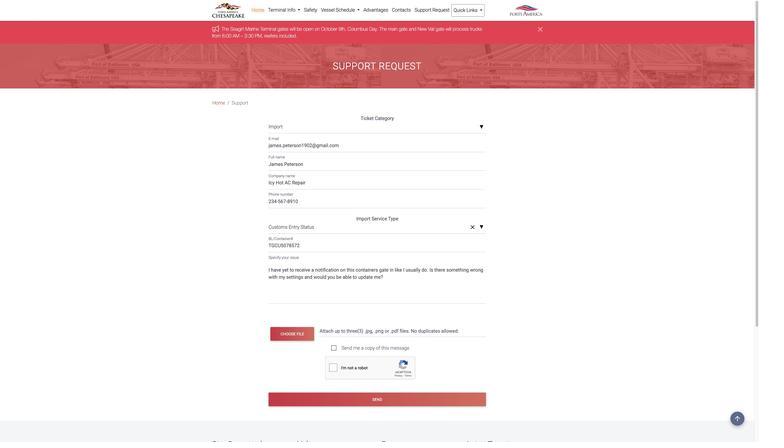 Task type: vqa. For each thing, say whether or not it's contained in the screenshot.
The Seagirt Marine Terminal gates will be open on October 9th, Columbus Day. The main gate and New Vail gate will process trucks from 6:00 AM – 3:30 PM, reefers included. link
yes



Task type: locate. For each thing, give the bounding box(es) containing it.
import
[[269, 124, 283, 130], [356, 216, 371, 221]]

home link
[[250, 4, 266, 16], [212, 100, 225, 107]]

gate left and at the right
[[399, 26, 408, 32]]

name for company name
[[286, 174, 295, 178]]

0 horizontal spatial home link
[[212, 100, 225, 107]]

home
[[252, 7, 264, 13], [212, 100, 225, 106]]

terminal
[[268, 7, 286, 13], [260, 26, 276, 32]]

links
[[467, 7, 478, 13]]

2 gate from the left
[[436, 26, 444, 32]]

1 will from the left
[[290, 26, 296, 32]]

message
[[390, 345, 409, 351]]

support request
[[415, 7, 450, 13], [333, 60, 422, 72]]

name right full
[[276, 155, 285, 159]]

will left be
[[290, 26, 296, 32]]

1 vertical spatial name
[[286, 174, 295, 178]]

name
[[276, 155, 285, 159], [286, 174, 295, 178]]

1 vertical spatial home
[[212, 100, 225, 106]]

be
[[297, 26, 302, 32]]

october
[[321, 26, 337, 32]]

terminal left info
[[268, 7, 286, 13]]

safety
[[304, 7, 317, 13]]

info
[[287, 7, 296, 13]]

import for import
[[269, 124, 283, 130]]

trucks
[[470, 26, 482, 32]]

process
[[453, 26, 469, 32]]

quick links link
[[452, 4, 485, 17]]

Full name text field
[[269, 159, 486, 171]]

vessel schedule
[[321, 7, 356, 13]]

0 vertical spatial request
[[433, 7, 450, 13]]

0 horizontal spatial the
[[222, 26, 229, 32]]

1 horizontal spatial home link
[[250, 4, 266, 16]]

vail
[[428, 26, 435, 32]]

request
[[433, 7, 450, 13], [379, 60, 422, 72]]

schedule
[[336, 7, 355, 13]]

1 horizontal spatial request
[[433, 7, 450, 13]]

type
[[388, 216, 398, 221]]

contacts
[[392, 7, 411, 13]]

1 horizontal spatial gate
[[436, 26, 444, 32]]

0 vertical spatial import
[[269, 124, 283, 130]]

–
[[241, 33, 243, 38]]

mail
[[272, 136, 279, 141]]

the right the "day."
[[380, 26, 387, 32]]

0 vertical spatial support request
[[415, 7, 450, 13]]

1 vertical spatial request
[[379, 60, 422, 72]]

go to top image
[[731, 412, 745, 426]]

choose
[[281, 332, 296, 336]]

1 horizontal spatial import
[[356, 216, 371, 221]]

1 horizontal spatial the
[[380, 26, 387, 32]]

3:30
[[244, 33, 254, 38]]

columbus
[[348, 26, 368, 32]]

Phone number text field
[[269, 197, 486, 208]]

terminal info
[[268, 7, 297, 13]]

quick links
[[454, 7, 479, 13]]

terminal info link
[[266, 4, 302, 16]]

0 horizontal spatial support
[[232, 100, 248, 106]]

1 the from the left
[[222, 26, 229, 32]]

this
[[382, 345, 389, 351]]

ticket category
[[361, 116, 394, 121]]

terminal up reefers
[[260, 26, 276, 32]]

0 vertical spatial support
[[415, 7, 431, 13]]

the
[[222, 26, 229, 32], [380, 26, 387, 32]]

the up 6:00
[[222, 26, 229, 32]]

advantages link
[[362, 4, 390, 16]]

terminal inside the seagirt marine terminal gates will be open on october 9th, columbus day. the main gate and new vail gate will process trucks from 6:00 am – 3:30 pm, reefers included.
[[260, 26, 276, 32]]

seagirt
[[230, 26, 244, 32]]

file
[[297, 332, 304, 336]]

Specify your issue text field
[[269, 259, 486, 304]]

vessel
[[321, 7, 335, 13]]

2 vertical spatial support
[[232, 100, 248, 106]]

contacts link
[[390, 4, 413, 16]]

0 horizontal spatial name
[[276, 155, 285, 159]]

0 horizontal spatial import
[[269, 124, 283, 130]]

phone number
[[269, 192, 293, 197]]

0 vertical spatial home link
[[250, 4, 266, 16]]

gate right the vail at right top
[[436, 26, 444, 32]]

0 vertical spatial name
[[276, 155, 285, 159]]

0 horizontal spatial gate
[[399, 26, 408, 32]]

day.
[[369, 26, 378, 32]]

support
[[415, 7, 431, 13], [333, 60, 376, 72], [232, 100, 248, 106]]

1 vertical spatial support
[[333, 60, 376, 72]]

1 vertical spatial import
[[356, 216, 371, 221]]

from
[[212, 33, 221, 38]]

customs
[[269, 224, 288, 230]]

category
[[375, 116, 394, 121]]

customs entry status
[[269, 224, 314, 230]]

phone
[[269, 192, 279, 197]]

import up mail
[[269, 124, 283, 130]]

1 vertical spatial home link
[[212, 100, 225, 107]]

import service type
[[356, 216, 398, 221]]

2 horizontal spatial support
[[415, 7, 431, 13]]

will
[[290, 26, 296, 32], [446, 26, 452, 32]]

1 horizontal spatial will
[[446, 26, 452, 32]]

1 horizontal spatial name
[[286, 174, 295, 178]]

1 vertical spatial terminal
[[260, 26, 276, 32]]

Attach up to three(3) .jpg, .png or .pdf files. No duplicates allowed. text field
[[319, 325, 487, 337]]

1 vertical spatial ▼
[[480, 225, 484, 230]]

import left service
[[356, 216, 371, 221]]

will left process
[[446, 26, 452, 32]]

send me a copy of this message
[[342, 345, 409, 351]]

gate
[[399, 26, 408, 32], [436, 26, 444, 32]]

E-mail email field
[[269, 141, 486, 152]]

0 vertical spatial home
[[252, 7, 264, 13]]

2 will from the left
[[446, 26, 452, 32]]

the seagirt marine terminal gates will be open on october 9th, columbus day. the main gate and new vail gate will process trucks from 6:00 am – 3:30 pm, reefers included.
[[212, 26, 482, 38]]

▼
[[480, 125, 484, 129], [480, 225, 484, 230]]

0 horizontal spatial will
[[290, 26, 296, 32]]

and
[[409, 26, 416, 32]]

0 vertical spatial ▼
[[480, 125, 484, 129]]

name right 'company'
[[286, 174, 295, 178]]



Task type: describe. For each thing, give the bounding box(es) containing it.
BL/Container# text field
[[269, 241, 486, 252]]

am
[[233, 33, 239, 38]]

name for full name
[[276, 155, 285, 159]]

open
[[303, 26, 314, 32]]

your
[[282, 255, 289, 260]]

reefers
[[264, 33, 278, 38]]

of
[[376, 345, 380, 351]]

close image
[[538, 26, 543, 33]]

company
[[269, 174, 285, 178]]

6:00
[[222, 33, 231, 38]]

send
[[342, 345, 352, 351]]

main
[[388, 26, 398, 32]]

1 gate from the left
[[399, 26, 408, 32]]

me
[[353, 345, 360, 351]]

issue
[[290, 255, 299, 260]]

included.
[[279, 33, 297, 38]]

status
[[301, 224, 314, 230]]

company name
[[269, 174, 295, 178]]

number
[[280, 192, 293, 197]]

0 horizontal spatial request
[[379, 60, 422, 72]]

e-mail
[[269, 136, 279, 141]]

entry
[[289, 224, 300, 230]]

0 vertical spatial terminal
[[268, 7, 286, 13]]

Company name text field
[[269, 178, 486, 189]]

send
[[373, 397, 382, 402]]

1 ▼ from the top
[[480, 125, 484, 129]]

the seagirt marine terminal gates will be open on october 9th, columbus day. the main gate and new vail gate will process trucks from 6:00 am – 3:30 pm, reefers included. link
[[212, 26, 482, 38]]

service
[[372, 216, 387, 221]]

advantages
[[364, 7, 388, 13]]

full
[[269, 155, 275, 159]]

bl/container#
[[269, 237, 293, 241]]

bullhorn image
[[212, 26, 222, 32]]

specify your issue
[[269, 255, 299, 260]]

vessel schedule link
[[319, 4, 362, 16]]

gates
[[278, 26, 288, 32]]

import for import service type
[[356, 216, 371, 221]]

1 horizontal spatial support
[[333, 60, 376, 72]]

2 the from the left
[[380, 26, 387, 32]]

e-
[[269, 136, 272, 141]]

1 horizontal spatial home
[[252, 7, 264, 13]]

0 horizontal spatial home
[[212, 100, 225, 106]]

safety link
[[302, 4, 319, 16]]

specify
[[269, 255, 281, 260]]

9th,
[[339, 26, 346, 32]]

copy
[[365, 345, 375, 351]]

support inside support request link
[[415, 7, 431, 13]]

new
[[418, 26, 427, 32]]

a
[[361, 345, 364, 351]]

✕
[[471, 224, 475, 230]]

2 ▼ from the top
[[480, 225, 484, 230]]

marine
[[246, 26, 259, 32]]

choose file
[[281, 332, 304, 336]]

the seagirt marine terminal gates will be open on october 9th, columbus day. the main gate and new vail gate will process trucks from 6:00 am – 3:30 pm, reefers included. alert
[[0, 21, 755, 44]]

support request link
[[413, 4, 452, 16]]

full name
[[269, 155, 285, 159]]

quick
[[454, 7, 466, 13]]

ticket
[[361, 116, 374, 121]]

pm,
[[255, 33, 263, 38]]

send button
[[269, 393, 486, 406]]

1 vertical spatial support request
[[333, 60, 422, 72]]

on
[[315, 26, 320, 32]]



